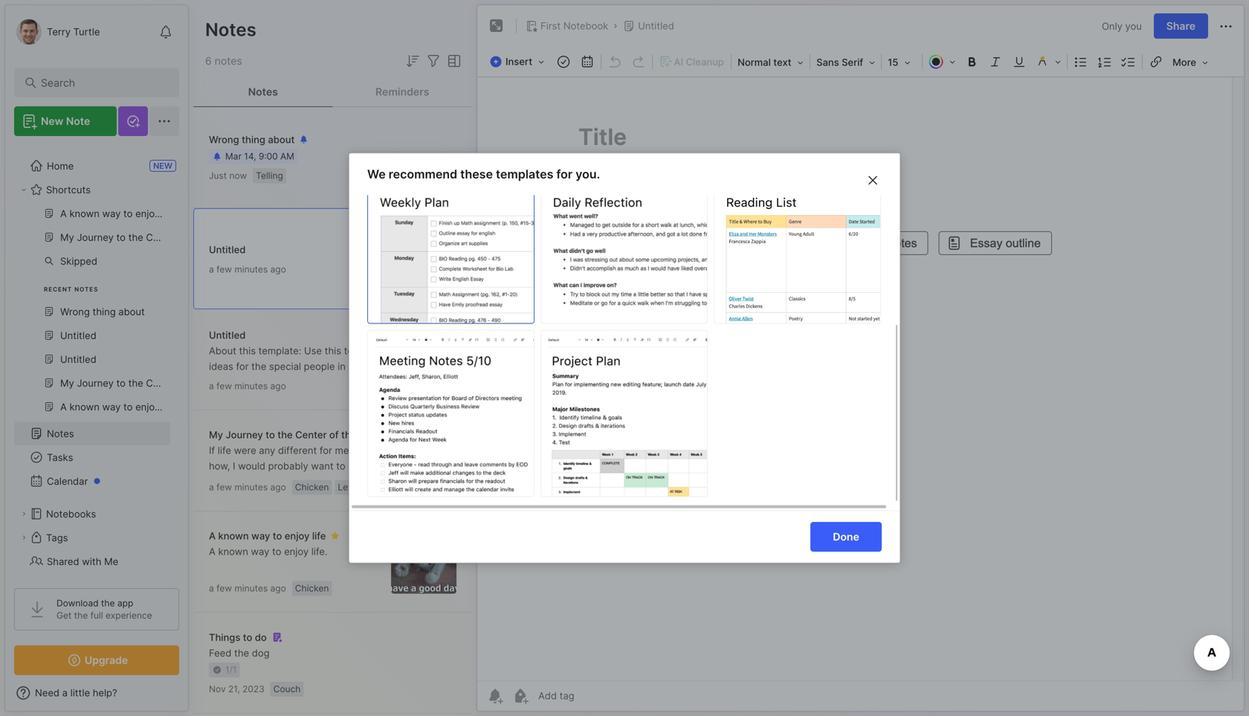 Task type: describe. For each thing, give the bounding box(es) containing it.
Note Editor text field
[[478, 77, 1245, 681]]

template
[[344, 345, 385, 357]]

checklist image
[[1119, 51, 1140, 72]]

telling
[[256, 170, 283, 181]]

are
[[429, 461, 443, 472]]

mammal
[[261, 476, 299, 488]]

2023
[[243, 684, 265, 695]]

the up them
[[252, 361, 267, 372]]

different
[[278, 445, 317, 456]]

my journey to the center of the earth
[[209, 429, 384, 441]]

gift
[[432, 345, 447, 357]]

4 minutes from the top
[[235, 583, 268, 594]]

4 few from the top
[[217, 583, 232, 594]]

share button
[[1154, 13, 1209, 39]]

insert image
[[487, 52, 552, 71]]

download
[[57, 598, 99, 609]]

how,
[[209, 461, 230, 472]]

buy
[[228, 376, 245, 388]]

use
[[304, 345, 322, 357]]

done button
[[811, 522, 882, 552]]

just
[[209, 170, 227, 181]]

add tag image
[[512, 687, 530, 705]]

1 a few minutes ago from the top
[[209, 264, 286, 275]]

we recommend these templates for you.
[[368, 167, 600, 182]]

this
[[378, 376, 398, 388]]

get
[[57, 610, 72, 621]]

if
[[209, 445, 215, 456]]

on
[[302, 476, 313, 488]]

1 horizontal spatial earth
[[359, 429, 384, 441]]

feed
[[209, 648, 232, 659]]

any
[[259, 445, 275, 456]]

font family image
[[813, 52, 880, 71]]

shared
[[47, 556, 79, 567]]

the down people
[[302, 376, 317, 388]]

6
[[205, 55, 212, 67]]

to inside the untitled about this template: use this template to record gift ideas for the special people in your life and where you can buy them when the time is right. this template... a few minutes ago
[[387, 345, 396, 357]]

first notebook button
[[523, 16, 612, 36]]

choose
[[408, 445, 441, 456]]

recent
[[44, 286, 72, 293]]

way for life.
[[251, 546, 270, 558]]

download the app get the full experience
[[57, 598, 152, 621]]

a few minutes ago for known
[[209, 583, 286, 594]]

untitled button
[[621, 16, 678, 36]]

untitled inside the untitled about this template: use this template to record gift ideas for the special people in your life and where you can buy them when the time is right. this template... a few minutes ago
[[209, 330, 246, 341]]

could
[[380, 445, 405, 456]]

right.
[[352, 376, 376, 388]]

1 minutes from the top
[[235, 264, 268, 275]]

me
[[104, 556, 118, 567]]

shortcuts
[[46, 184, 91, 195]]

0 vertical spatial of
[[330, 429, 339, 441]]

known for a known way to enjoy life.
[[218, 546, 248, 558]]

they
[[403, 461, 426, 472]]

21,
[[228, 684, 240, 695]]

wrong thing about
[[209, 134, 295, 145]]

center
[[295, 429, 327, 441]]

new note
[[41, 115, 90, 128]]

close image
[[865, 171, 882, 189]]

thumbnail image
[[391, 529, 457, 594]]

recent notes
[[44, 286, 98, 293]]

the inside if life were any different for me, and i could choose how, i would probably want to be a whale. they are the largest mammal on earth and masters of their vast d...
[[209, 476, 224, 488]]

want
[[311, 461, 334, 472]]

ideas
[[209, 361, 234, 372]]

we
[[368, 167, 386, 182]]

3 ago from the top
[[270, 482, 286, 493]]

1 ago from the top
[[270, 264, 286, 275]]

tasks
[[47, 452, 73, 463]]

of inside if life were any different for me, and i could choose how, i would probably want to be a whale. they are the largest mammal on earth and masters of their vast d...
[[403, 476, 412, 488]]

notes up notes
[[205, 19, 256, 41]]

home
[[47, 160, 74, 172]]

your
[[349, 361, 369, 372]]

underline image
[[1010, 51, 1031, 72]]

vast
[[209, 492, 228, 503]]

calendar event image
[[577, 51, 598, 72]]

expand notebooks image
[[19, 510, 28, 519]]

app
[[117, 598, 133, 609]]

in
[[338, 361, 346, 372]]

notes button
[[193, 77, 333, 107]]

only you
[[1103, 20, 1143, 32]]

where
[[407, 361, 436, 372]]

6 notes
[[205, 55, 242, 67]]

known for a known way to enjoy life
[[218, 530, 249, 542]]

few inside the untitled about this template: use this template to record gift ideas for the special people in your life and where you can buy them when the time is right. this template... a few minutes ago
[[217, 381, 232, 392]]

to left the do at the bottom
[[243, 632, 252, 643]]

were
[[234, 445, 256, 456]]

1 horizontal spatial i
[[374, 445, 377, 456]]

expand note image
[[488, 17, 506, 35]]

to down a known way to enjoy life
[[272, 546, 282, 558]]

the up the different
[[278, 429, 293, 441]]

reminders button
[[333, 77, 472, 107]]

more image
[[1169, 52, 1213, 71]]

you.
[[576, 167, 600, 182]]

chicken for different
[[295, 482, 329, 493]]

a known way to enjoy life
[[209, 530, 326, 542]]

life inside if life were any different for me, and i could choose how, i would probably want to be a whale. they are the largest mammal on earth and masters of their vast d...
[[218, 445, 231, 456]]

2 vertical spatial and
[[343, 476, 360, 488]]

full
[[90, 610, 103, 621]]

tags
[[46, 532, 68, 544]]

templates
[[496, 167, 554, 182]]

you inside the untitled about this template: use this template to record gift ideas for the special people in your life and where you can buy them when the time is right. this template... a few minutes ago
[[438, 361, 455, 372]]

earth inside if life were any different for me, and i could choose how, i would probably want to be a whale. they are the largest mammal on earth and masters of their vast d...
[[316, 476, 341, 488]]

main element
[[0, 0, 193, 716]]

would
[[238, 461, 266, 472]]

wrong
[[209, 134, 239, 145]]

none search field inside main 'element'
[[41, 74, 160, 92]]

ago inside the untitled about this template: use this template to record gift ideas for the special people in your life and where you can buy them when the time is right. this template... a few minutes ago
[[270, 381, 286, 392]]

enjoy for life.
[[284, 546, 309, 558]]

can
[[209, 376, 226, 388]]

mar
[[225, 151, 242, 162]]

just now
[[209, 170, 247, 181]]

journey
[[226, 429, 263, 441]]

nov 21, 2023
[[209, 684, 265, 695]]

thing
[[242, 134, 266, 145]]

notebooks link
[[14, 502, 170, 526]]



Task type: locate. For each thing, give the bounding box(es) containing it.
3 minutes from the top
[[235, 482, 268, 493]]

i left 'could'
[[374, 445, 377, 456]]

bold image
[[962, 51, 983, 72]]

shared with me link
[[14, 550, 170, 574]]

1 horizontal spatial you
[[1126, 20, 1143, 32]]

1 vertical spatial life
[[218, 445, 231, 456]]

2 chicken from the top
[[295, 583, 329, 594]]

untitled down just now
[[209, 244, 246, 256]]

new
[[153, 161, 173, 171]]

the up "me,"
[[341, 429, 357, 441]]

about
[[209, 345, 237, 357]]

you
[[1126, 20, 1143, 32], [438, 361, 455, 372]]

tasks button
[[14, 446, 170, 469]]

enjoy left life.
[[284, 546, 309, 558]]

1 vertical spatial and
[[355, 445, 372, 456]]

for inside if life were any different for me, and i could choose how, i would probably want to be a whale. they are the largest mammal on earth and masters of their vast d...
[[320, 445, 332, 456]]

note preview image
[[368, 157, 534, 323], [542, 157, 708, 323], [715, 157, 881, 323], [368, 331, 534, 497], [542, 331, 708, 497]]

1 vertical spatial i
[[233, 461, 235, 472]]

0 vertical spatial for
[[557, 167, 573, 182]]

numbered list image
[[1095, 51, 1116, 72]]

probably
[[268, 461, 309, 472]]

the up full
[[101, 598, 115, 609]]

calendar button
[[14, 469, 170, 493]]

of down the they
[[403, 476, 412, 488]]

chicken down want
[[295, 482, 329, 493]]

0 horizontal spatial earth
[[316, 476, 341, 488]]

notebook
[[564, 20, 609, 32]]

the down download
[[74, 610, 88, 621]]

notes up thing
[[248, 86, 278, 98]]

shortcuts button
[[14, 178, 170, 202]]

and down be
[[343, 476, 360, 488]]

first notebook
[[541, 20, 609, 32]]

2 vertical spatial a few minutes ago
[[209, 583, 286, 594]]

2 known from the top
[[218, 546, 248, 558]]

way down a known way to enjoy life
[[251, 546, 270, 558]]

special
[[269, 361, 301, 372]]

their
[[414, 476, 435, 488]]

notes inside group
[[74, 286, 98, 293]]

new
[[41, 115, 64, 128]]

4 ago from the top
[[270, 583, 286, 594]]

note window element
[[477, 4, 1245, 712]]

1 vertical spatial untitled
[[209, 244, 246, 256]]

font size image
[[884, 52, 921, 71]]

my
[[209, 429, 223, 441]]

3 a few minutes ago from the top
[[209, 583, 286, 594]]

0 horizontal spatial i
[[233, 461, 235, 472]]

2 enjoy from the top
[[284, 546, 309, 558]]

to up a known way to enjoy life.
[[273, 530, 282, 542]]

untitled about this template: use this template to record gift ideas for the special people in your life and where you can buy them when the time is right. this template... a few minutes ago
[[209, 330, 455, 392]]

and
[[388, 361, 405, 372], [355, 445, 372, 456], [343, 476, 360, 488]]

untitled
[[638, 20, 675, 32], [209, 244, 246, 256], [209, 330, 246, 341]]

first
[[541, 20, 561, 32]]

1 vertical spatial a
[[209, 546, 216, 558]]

2 few from the top
[[217, 381, 232, 392]]

1 horizontal spatial of
[[403, 476, 412, 488]]

upgrade
[[85, 654, 128, 667]]

i right how, on the bottom of page
[[233, 461, 235, 472]]

2 this from the left
[[325, 345, 342, 357]]

1 this from the left
[[239, 345, 256, 357]]

1 a from the top
[[209, 530, 216, 542]]

notes up tasks
[[47, 428, 74, 440]]

9:00
[[259, 151, 278, 162]]

1 vertical spatial earth
[[316, 476, 341, 488]]

to up "any"
[[266, 429, 275, 441]]

i
[[374, 445, 377, 456], [233, 461, 235, 472]]

0 vertical spatial untitled
[[638, 20, 675, 32]]

whale.
[[371, 461, 401, 472]]

14,
[[244, 151, 256, 162]]

to inside if life were any different for me, and i could choose how, i would probably want to be a whale. they are the largest mammal on earth and masters of their vast d...
[[336, 461, 346, 472]]

masters
[[363, 476, 400, 488]]

am
[[281, 151, 294, 162]]

a inside the untitled about this template: use this template to record gift ideas for the special people in your life and where you can buy them when the time is right. this template... a few minutes ago
[[209, 381, 214, 392]]

chicken down life.
[[295, 583, 329, 594]]

for
[[557, 167, 573, 182], [236, 361, 249, 372], [320, 445, 332, 456]]

life right if
[[218, 445, 231, 456]]

1/1
[[225, 665, 237, 675]]

mar 14, 9:00 am
[[225, 151, 294, 162]]

people
[[304, 361, 335, 372]]

calendar
[[47, 476, 88, 487]]

a few minutes ago for journey
[[209, 482, 286, 493]]

untitled right notebook
[[638, 20, 675, 32]]

time
[[319, 376, 339, 388]]

0 horizontal spatial of
[[330, 429, 339, 441]]

d...
[[231, 492, 245, 503]]

them
[[248, 376, 271, 388]]

0 horizontal spatial this
[[239, 345, 256, 357]]

is
[[342, 376, 349, 388]]

only
[[1103, 20, 1123, 32]]

of up "me,"
[[330, 429, 339, 441]]

0 vertical spatial earth
[[359, 429, 384, 441]]

notes link
[[14, 422, 170, 446]]

1 chicken from the top
[[295, 482, 329, 493]]

1 horizontal spatial for
[[320, 445, 332, 456]]

1 vertical spatial of
[[403, 476, 412, 488]]

life inside the untitled about this template: use this template to record gift ideas for the special people in your life and where you can buy them when the time is right. this template... a few minutes ago
[[371, 361, 385, 372]]

a few minutes ago
[[209, 264, 286, 275], [209, 482, 286, 493], [209, 583, 286, 594]]

for up buy
[[236, 361, 249, 372]]

expand tags image
[[19, 533, 28, 542]]

insert link image
[[1147, 51, 1167, 72]]

upgrade button
[[14, 646, 179, 676]]

0 horizontal spatial life
[[218, 445, 231, 456]]

and up the this
[[388, 361, 405, 372]]

2 vertical spatial for
[[320, 445, 332, 456]]

0 vertical spatial i
[[374, 445, 377, 456]]

0 vertical spatial you
[[1126, 20, 1143, 32]]

known down a known way to enjoy life
[[218, 546, 248, 558]]

notes
[[205, 19, 256, 41], [248, 86, 278, 98], [74, 286, 98, 293], [47, 428, 74, 440]]

the up vast
[[209, 476, 224, 488]]

a known way to enjoy life.
[[209, 546, 328, 558]]

when
[[274, 376, 299, 388]]

task image
[[554, 51, 574, 72]]

1 few from the top
[[217, 264, 232, 275]]

add a reminder image
[[487, 687, 504, 705]]

leftovers
[[338, 482, 378, 493]]

tree containing home
[[5, 145, 188, 606]]

tree
[[5, 145, 188, 606]]

enjoy up a known way to enjoy life.
[[285, 530, 310, 542]]

1 vertical spatial enjoy
[[284, 546, 309, 558]]

template:
[[259, 345, 302, 357]]

1 vertical spatial for
[[236, 361, 249, 372]]

this
[[239, 345, 256, 357], [325, 345, 342, 357]]

you right only
[[1126, 20, 1143, 32]]

0 vertical spatial chicken
[[295, 482, 329, 493]]

bulleted list image
[[1071, 51, 1092, 72]]

nov
[[209, 684, 226, 695]]

a
[[209, 264, 214, 275], [209, 381, 214, 392], [363, 461, 368, 472], [209, 482, 214, 493], [209, 583, 214, 594]]

life up the this
[[371, 361, 385, 372]]

for left 'you.'
[[557, 167, 573, 182]]

earth
[[359, 429, 384, 441], [316, 476, 341, 488]]

0 vertical spatial way
[[252, 530, 270, 542]]

italic image
[[986, 51, 1007, 72]]

to left record
[[387, 345, 396, 357]]

the
[[252, 361, 267, 372], [302, 376, 317, 388], [278, 429, 293, 441], [341, 429, 357, 441], [209, 476, 224, 488], [101, 598, 115, 609], [74, 610, 88, 621], [234, 648, 249, 659]]

0 vertical spatial life
[[371, 361, 385, 372]]

1 horizontal spatial life
[[312, 530, 326, 542]]

done
[[833, 531, 860, 543]]

earth down want
[[316, 476, 341, 488]]

2 a from the top
[[209, 546, 216, 558]]

font color image
[[925, 51, 961, 72]]

tree inside main 'element'
[[5, 145, 188, 606]]

record
[[399, 345, 429, 357]]

with
[[82, 556, 101, 567]]

minutes inside the untitled about this template: use this template to record gift ideas for the special people in your life and where you can buy them when the time is right. this template... a few minutes ago
[[235, 381, 268, 392]]

template...
[[400, 376, 449, 388]]

0 vertical spatial and
[[388, 361, 405, 372]]

1 vertical spatial known
[[218, 546, 248, 558]]

2 a few minutes ago from the top
[[209, 482, 286, 493]]

untitled inside button
[[638, 20, 675, 32]]

a inside if life were any different for me, and i could choose how, i would probably want to be a whale. they are the largest mammal on earth and masters of their vast d...
[[363, 461, 368, 472]]

notes
[[215, 55, 242, 67]]

1 vertical spatial way
[[251, 546, 270, 558]]

1 vertical spatial you
[[438, 361, 455, 372]]

this up in
[[325, 345, 342, 357]]

enjoy
[[285, 530, 310, 542], [284, 546, 309, 558]]

enjoy for life
[[285, 530, 310, 542]]

notebooks
[[46, 508, 96, 520]]

life up life.
[[312, 530, 326, 542]]

about
[[268, 134, 295, 145]]

shared with me
[[47, 556, 118, 567]]

for up want
[[320, 445, 332, 456]]

share
[[1167, 20, 1196, 32]]

2 minutes from the top
[[235, 381, 268, 392]]

0 horizontal spatial for
[[236, 361, 249, 372]]

2 vertical spatial untitled
[[209, 330, 246, 341]]

3 few from the top
[[217, 482, 232, 493]]

this right about
[[239, 345, 256, 357]]

recent notes group
[[14, 202, 170, 428]]

reminders
[[376, 86, 430, 98]]

2 vertical spatial life
[[312, 530, 326, 542]]

0 vertical spatial known
[[218, 530, 249, 542]]

be
[[348, 461, 360, 472]]

experience
[[106, 610, 152, 621]]

heading level image
[[734, 52, 809, 71]]

way
[[252, 530, 270, 542], [251, 546, 270, 558]]

1 vertical spatial chicken
[[295, 583, 329, 594]]

to left be
[[336, 461, 346, 472]]

do
[[255, 632, 267, 643]]

and up be
[[355, 445, 372, 456]]

recommend
[[389, 167, 458, 182]]

0 horizontal spatial you
[[438, 361, 455, 372]]

you down gift
[[438, 361, 455, 372]]

way up a known way to enjoy life.
[[252, 530, 270, 542]]

things
[[209, 632, 241, 643]]

you inside note window element
[[1126, 20, 1143, 32]]

if life were any different for me, and i could choose how, i would probably want to be a whale. they are the largest mammal on earth and masters of their vast d...
[[209, 445, 443, 503]]

2 horizontal spatial life
[[371, 361, 385, 372]]

and inside the untitled about this template: use this template to record gift ideas for the special people in your life and where you can buy them when the time is right. this template... a few minutes ago
[[388, 361, 405, 372]]

notes inside button
[[248, 86, 278, 98]]

highlight image
[[1032, 51, 1066, 72]]

earth up 'could'
[[359, 429, 384, 441]]

1 vertical spatial a few minutes ago
[[209, 482, 286, 493]]

tab list
[[193, 77, 472, 107]]

known up a known way to enjoy life.
[[218, 530, 249, 542]]

the down things to do
[[234, 648, 249, 659]]

chicken for enjoy
[[295, 583, 329, 594]]

None search field
[[41, 74, 160, 92]]

0 vertical spatial a
[[209, 530, 216, 542]]

Search text field
[[41, 76, 160, 90]]

tab list containing notes
[[193, 77, 472, 107]]

things to do
[[209, 632, 267, 643]]

1 known from the top
[[218, 530, 249, 542]]

way for life
[[252, 530, 270, 542]]

largest
[[227, 476, 258, 488]]

1 enjoy from the top
[[285, 530, 310, 542]]

these
[[461, 167, 493, 182]]

for inside the untitled about this template: use this template to record gift ideas for the special people in your life and where you can buy them when the time is right. this template... a few minutes ago
[[236, 361, 249, 372]]

0 vertical spatial enjoy
[[285, 530, 310, 542]]

2 horizontal spatial for
[[557, 167, 573, 182]]

a for a known way to enjoy life.
[[209, 546, 216, 558]]

notes right recent
[[74, 286, 98, 293]]

few
[[217, 264, 232, 275], [217, 381, 232, 392], [217, 482, 232, 493], [217, 583, 232, 594]]

0 vertical spatial a few minutes ago
[[209, 264, 286, 275]]

2 ago from the top
[[270, 381, 286, 392]]

a for a known way to enjoy life
[[209, 530, 216, 542]]

untitled up about
[[209, 330, 246, 341]]

1 horizontal spatial this
[[325, 345, 342, 357]]



Task type: vqa. For each thing, say whether or not it's contained in the screenshot.
New Task ICON
no



